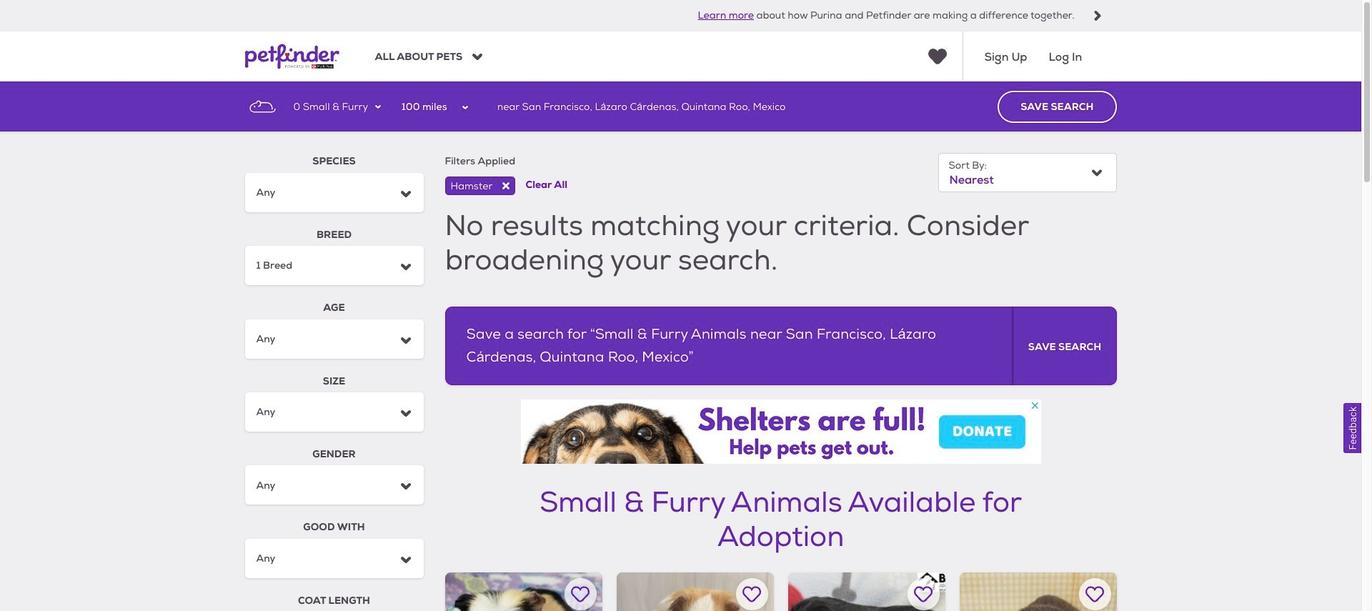 Task type: locate. For each thing, give the bounding box(es) containing it.
peter pig, adoptable guinea pig, senior male guinea pig, gainesville, fl. image
[[960, 572, 1117, 611]]

main content
[[0, 82, 1362, 611]]

nemo, adoptable guinea pig, adult male guinea pig, troy, al. image
[[616, 572, 774, 611]]



Task type: describe. For each thing, give the bounding box(es) containing it.
peanut, adoptable guinea pig, senior male guinea pig, san antonio, tx. image
[[445, 572, 602, 611]]

guinea smalls, adoptable guinea pig, adult male guinea pig, bradenton, fl. image
[[788, 572, 945, 611]]

advertisement element
[[521, 399, 1041, 464]]

petfinder home image
[[245, 32, 339, 82]]



Task type: vqa. For each thing, say whether or not it's contained in the screenshot.
primary element
no



